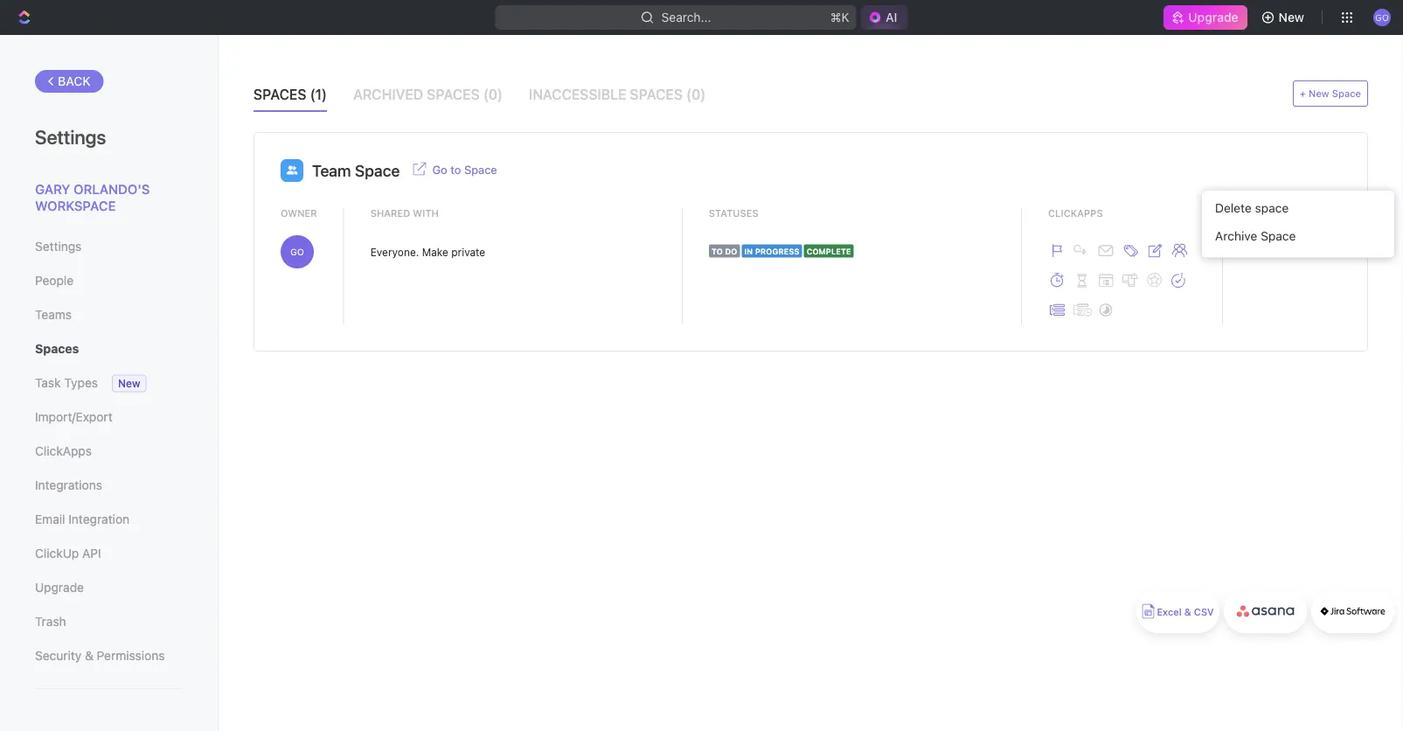 Task type: describe. For each thing, give the bounding box(es) containing it.
everyone. make private
[[370, 246, 485, 258]]

integrations link
[[35, 470, 183, 500]]

trash link
[[35, 607, 183, 637]]

search...
[[662, 10, 712, 24]]

0 vertical spatial clickapps
[[1048, 207, 1103, 219]]

1 horizontal spatial to
[[712, 246, 723, 256]]

spaces (1)
[[254, 86, 327, 103]]

workspace
[[35, 198, 116, 213]]

archived
[[353, 86, 423, 103]]

import/export link
[[35, 402, 183, 432]]

with
[[413, 207, 439, 219]]

space up shared
[[355, 161, 400, 180]]

settings inside settings link
[[35, 239, 82, 254]]

team
[[312, 161, 351, 180]]

owner
[[281, 207, 317, 219]]

go
[[432, 163, 447, 176]]

types
[[64, 376, 98, 390]]

import/export
[[35, 410, 113, 424]]

statuses
[[709, 207, 759, 219]]

(0) for archived spaces (0)
[[483, 86, 503, 103]]

permissions
[[97, 648, 165, 663]]

new button
[[1254, 3, 1315, 31]]

email
[[35, 512, 65, 526]]

back
[[58, 74, 91, 88]]

integration
[[68, 512, 130, 526]]

teams
[[35, 307, 72, 322]]

& for security
[[85, 648, 93, 663]]

gary
[[35, 181, 70, 196]]

back link
[[35, 70, 104, 93]]

1 settings from the top
[[35, 125, 106, 148]]

space right go
[[464, 163, 497, 176]]

space
[[1255, 201, 1289, 215]]

settings element
[[0, 35, 219, 731]]

required views
[[1250, 207, 1333, 219]]

gary orlando's workspace
[[35, 181, 150, 213]]

security
[[35, 648, 82, 663]]

excel & csv link
[[1137, 589, 1220, 633]]

0 vertical spatial upgrade
[[1189, 10, 1239, 24]]

clickup
[[35, 546, 79, 561]]

clickup api
[[35, 546, 101, 561]]

trash
[[35, 614, 66, 629]]

1 horizontal spatial upgrade link
[[1164, 5, 1247, 30]]

settings link
[[35, 232, 183, 261]]

spaces right inaccessible on the top of page
[[630, 86, 683, 103]]

space right +
[[1332, 88, 1362, 99]]

spaces link
[[35, 334, 183, 364]]

shared
[[370, 207, 410, 219]]

teams link
[[35, 300, 183, 330]]

go to space link
[[432, 161, 497, 176]]

go to space
[[432, 163, 497, 176]]

space down required
[[1261, 229, 1296, 243]]

1 vertical spatial new
[[1309, 88, 1330, 99]]

+ new space
[[1300, 88, 1362, 99]]

integrations
[[35, 478, 102, 492]]

0 horizontal spatial upgrade link
[[35, 573, 183, 602]]

security & permissions link
[[35, 641, 183, 671]]

clickapps inside settings element
[[35, 444, 92, 458]]

task types
[[35, 376, 98, 390]]



Task type: vqa. For each thing, say whether or not it's contained in the screenshot.


Task type: locate. For each thing, give the bounding box(es) containing it.
0 horizontal spatial to
[[451, 163, 461, 176]]

1 horizontal spatial new
[[1279, 10, 1305, 24]]

views
[[1302, 207, 1333, 219]]

clickapps
[[1048, 207, 1103, 219], [35, 444, 92, 458]]

clickapps link
[[35, 436, 183, 466]]

0 horizontal spatial upgrade
[[35, 580, 84, 595]]

(1)
[[310, 86, 327, 103]]

upgrade link down clickup api link
[[35, 573, 183, 602]]

csv
[[1194, 606, 1214, 618]]

new inside settings element
[[118, 377, 140, 390]]

1 horizontal spatial (0)
[[686, 86, 706, 103]]

email integration link
[[35, 505, 183, 534]]

0 vertical spatial settings
[[35, 125, 106, 148]]

⌘k
[[831, 10, 850, 24]]

email integration
[[35, 512, 130, 526]]

settings down 'back' link in the top of the page
[[35, 125, 106, 148]]

do
[[725, 246, 738, 256]]

1 vertical spatial settings
[[35, 239, 82, 254]]

(0) up the go to space link
[[483, 86, 503, 103]]

upgrade inside settings element
[[35, 580, 84, 595]]

2 vertical spatial new
[[118, 377, 140, 390]]

0 horizontal spatial clickapps
[[35, 444, 92, 458]]

spaces right archived
[[427, 86, 480, 103]]

space
[[1332, 88, 1362, 99], [355, 161, 400, 180], [464, 163, 497, 176], [1261, 229, 1296, 243]]

new up +
[[1279, 10, 1305, 24]]

1 horizontal spatial clickapps
[[1048, 207, 1103, 219]]

everyone.
[[370, 246, 419, 258]]

clickup api link
[[35, 539, 183, 568]]

make
[[422, 246, 449, 258]]

inaccessible
[[529, 86, 626, 103]]

upgrade
[[1189, 10, 1239, 24], [35, 580, 84, 595]]

spaces inside spaces link
[[35, 341, 79, 356]]

shared with
[[370, 207, 439, 219]]

0 horizontal spatial new
[[118, 377, 140, 390]]

1 horizontal spatial &
[[1185, 606, 1192, 618]]

delete
[[1215, 201, 1252, 215]]

upgrade link left new button
[[1164, 5, 1247, 30]]

private
[[451, 246, 485, 258]]

1 vertical spatial &
[[85, 648, 93, 663]]

security & permissions
[[35, 648, 165, 663]]

orlando's
[[74, 181, 150, 196]]

spaces
[[254, 86, 306, 103], [427, 86, 480, 103], [630, 86, 683, 103], [35, 341, 79, 356]]

archived spaces (0)
[[353, 86, 503, 103]]

to right go
[[451, 163, 461, 176]]

to left do
[[712, 246, 723, 256]]

1 vertical spatial to
[[712, 246, 723, 256]]

1 vertical spatial upgrade link
[[35, 573, 183, 602]]

archive
[[1215, 229, 1258, 243]]

in
[[745, 246, 753, 256]]

spaces down teams
[[35, 341, 79, 356]]

delete space
[[1215, 201, 1289, 215]]

2 (0) from the left
[[686, 86, 706, 103]]

(0)
[[483, 86, 503, 103], [686, 86, 706, 103]]

user group image
[[287, 166, 298, 175]]

progress
[[755, 246, 800, 256]]

team space
[[312, 161, 400, 180]]

required
[[1250, 207, 1299, 219]]

people link
[[35, 266, 183, 296]]

settings up the 'people'
[[35, 239, 82, 254]]

2 settings from the top
[[35, 239, 82, 254]]

excel & csv
[[1157, 606, 1214, 618]]

&
[[1185, 606, 1192, 618], [85, 648, 93, 663]]

& inside settings element
[[85, 648, 93, 663]]

people
[[35, 273, 74, 288]]

new up import/export link
[[118, 377, 140, 390]]

to do in progress complete
[[712, 246, 851, 256]]

0 vertical spatial &
[[1185, 606, 1192, 618]]

(0) for inaccessible spaces (0)
[[686, 86, 706, 103]]

excel
[[1157, 606, 1182, 618]]

archive space
[[1215, 229, 1296, 243]]

0 vertical spatial to
[[451, 163, 461, 176]]

settings
[[35, 125, 106, 148], [35, 239, 82, 254]]

api
[[82, 546, 101, 561]]

1 horizontal spatial upgrade
[[1189, 10, 1239, 24]]

0 vertical spatial new
[[1279, 10, 1305, 24]]

& left csv
[[1185, 606, 1192, 618]]

spaces left (1)
[[254, 86, 306, 103]]

1 vertical spatial upgrade
[[35, 580, 84, 595]]

upgrade link
[[1164, 5, 1247, 30], [35, 573, 183, 602]]

new inside button
[[1279, 10, 1305, 24]]

& for excel
[[1185, 606, 1192, 618]]

new
[[1279, 10, 1305, 24], [1309, 88, 1330, 99], [118, 377, 140, 390]]

1 vertical spatial clickapps
[[35, 444, 92, 458]]

task
[[35, 376, 61, 390]]

0 horizontal spatial (0)
[[483, 86, 503, 103]]

inaccessible spaces (0)
[[529, 86, 706, 103]]

upgrade down clickup
[[35, 580, 84, 595]]

complete
[[807, 246, 851, 256]]

upgrade left new button
[[1189, 10, 1239, 24]]

to
[[451, 163, 461, 176], [712, 246, 723, 256]]

& right security
[[85, 648, 93, 663]]

(0) down search...
[[686, 86, 706, 103]]

+
[[1300, 88, 1306, 99]]

1 (0) from the left
[[483, 86, 503, 103]]

new right +
[[1309, 88, 1330, 99]]

2 horizontal spatial new
[[1309, 88, 1330, 99]]

0 horizontal spatial &
[[85, 648, 93, 663]]

0 vertical spatial upgrade link
[[1164, 5, 1247, 30]]



